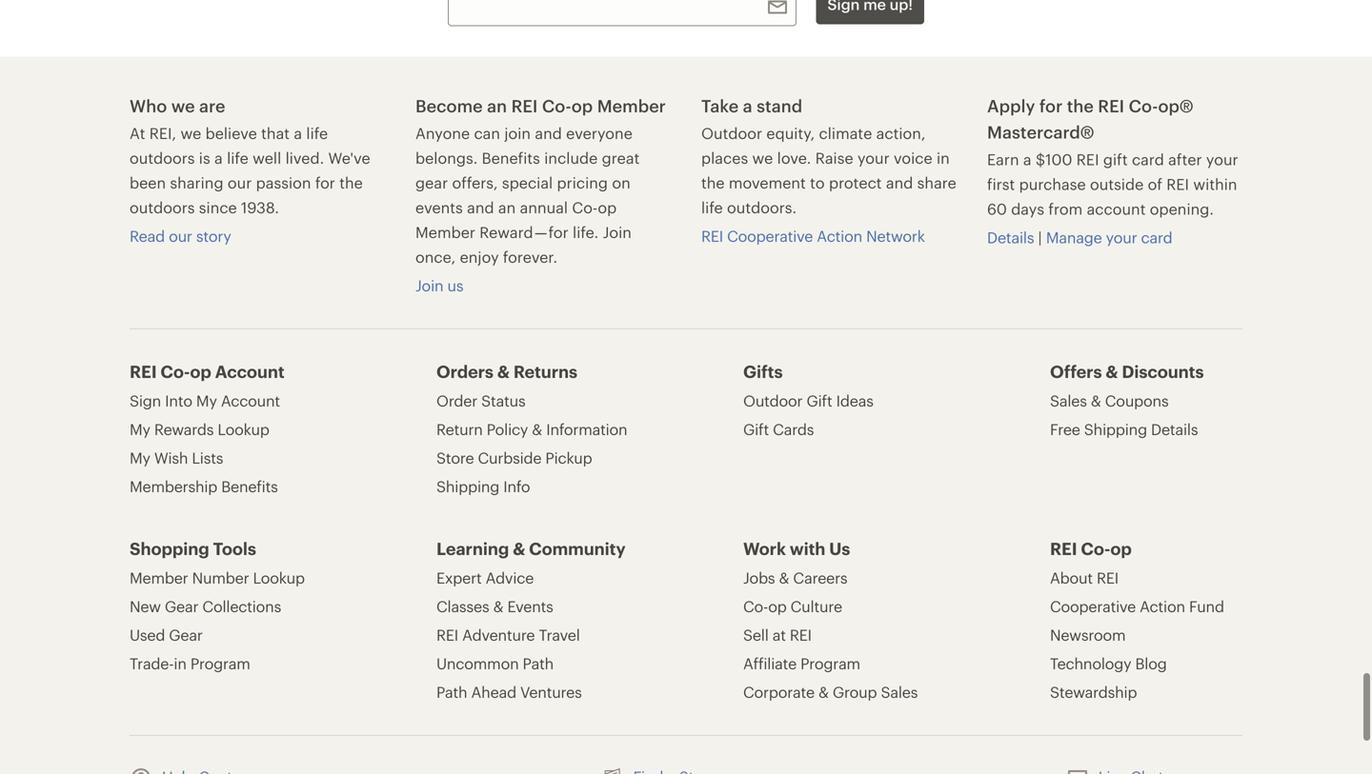 Task type: vqa. For each thing, say whether or not it's contained in the screenshot.
bottom 'My'
yes



Task type: locate. For each thing, give the bounding box(es) containing it.
2 horizontal spatial life
[[702, 199, 723, 216]]

1 vertical spatial account
[[221, 392, 280, 410]]

gear for used
[[169, 627, 203, 644]]

a right take
[[743, 96, 753, 116]]

outdoor for outdoor equity, climate action, places we love. raise your voice in the movement to protect and share life outdoors.
[[702, 124, 763, 142]]

op up sell at rei link in the right of the page
[[768, 598, 787, 616]]

we right the rei,
[[181, 124, 201, 142]]

stewardship
[[1050, 684, 1137, 702]]

outdoor up places
[[702, 124, 763, 142]]

0 horizontal spatial path
[[437, 684, 467, 702]]

& up adventure
[[493, 598, 504, 616]]

0 vertical spatial member
[[597, 96, 666, 116]]

sign into my account link
[[130, 390, 280, 412]]

op®
[[1158, 96, 1194, 116]]

sales inside 'link'
[[881, 684, 918, 702]]

0 vertical spatial and
[[535, 124, 562, 142]]

everyone
[[566, 124, 633, 142]]

your up protect
[[858, 149, 890, 167]]

protect
[[829, 174, 882, 192]]

gear for new
[[165, 598, 199, 616]]

account up sign into my account link
[[215, 362, 285, 382]]

& right jobs
[[779, 570, 790, 587]]

who we are
[[130, 96, 225, 116]]

policy
[[487, 421, 528, 439]]

& for classes & events
[[493, 598, 504, 616]]

0 vertical spatial benefits
[[482, 149, 540, 167]]

rei inside apply for the rei co-op® mastercard®
[[1098, 96, 1125, 116]]

path down uncommon
[[437, 684, 467, 702]]

0 horizontal spatial life
[[227, 149, 249, 167]]

1 horizontal spatial in
[[937, 149, 950, 167]]

the up mastercard®
[[1067, 96, 1094, 116]]

sell at rei link
[[743, 625, 812, 646]]

1 vertical spatial for
[[315, 174, 335, 192]]

1 vertical spatial and
[[886, 174, 913, 192]]

2 vertical spatial we
[[753, 149, 773, 167]]

1 vertical spatial shipping
[[437, 478, 500, 496]]

my inside 'link'
[[130, 421, 150, 439]]

uncommon path link
[[437, 653, 554, 675]]

collections
[[202, 598, 281, 616]]

0 horizontal spatial gift
[[743, 421, 769, 439]]

expert advice link
[[437, 568, 534, 589]]

join us link
[[416, 277, 464, 295]]

my wish lists link
[[130, 448, 223, 469]]

0 horizontal spatial and
[[467, 199, 494, 216]]

1 vertical spatial sales
[[881, 684, 918, 702]]

2 vertical spatial and
[[467, 199, 494, 216]]

program down new gear collections link
[[190, 655, 250, 673]]

1 vertical spatial my
[[130, 421, 150, 439]]

details link
[[987, 229, 1038, 246]]

op up about rei link
[[1111, 539, 1132, 559]]

& for orders & returns
[[497, 362, 510, 382]]

gift left cards
[[743, 421, 769, 439]]

path inside uncommon path link
[[523, 655, 554, 673]]

1 vertical spatial an
[[498, 199, 516, 216]]

member inside anyone can join and everyone belongs. benefits include great gear offers, special pricing on events and an annual co-op member reward—for life. join once, enjoy forever.
[[416, 224, 476, 241]]

0 vertical spatial details
[[987, 229, 1034, 246]]

outdoor equity, climate action, places we love. raise your voice in the movement to protect and share life outdoors.
[[702, 124, 957, 216]]

become an rei co-op member
[[416, 96, 666, 116]]

and for become an rei co-op member
[[467, 199, 494, 216]]

card
[[1132, 151, 1165, 168], [1141, 229, 1173, 246]]

1 vertical spatial details
[[1151, 421, 1198, 439]]

benefits down lists
[[221, 478, 278, 496]]

& up "advice"
[[513, 539, 525, 559]]

Email email field
[[448, 0, 797, 26]]

sign
[[130, 392, 161, 410]]

my
[[196, 392, 217, 410], [130, 421, 150, 439], [130, 449, 150, 467]]

co- inside anyone can join and everyone belongs. benefits include great gear offers, special pricing on events and an annual co-op member reward—for life. join once, enjoy forever.
[[572, 199, 598, 216]]

card inside earn a $100 rei gift card after your first purchase outside of rei within 60 days from account opening.
[[1132, 151, 1165, 168]]

1 vertical spatial card
[[1141, 229, 1173, 246]]

& inside 'link'
[[819, 684, 829, 702]]

0 horizontal spatial benefits
[[221, 478, 278, 496]]

work
[[743, 539, 786, 559]]

0 horizontal spatial action
[[817, 227, 863, 245]]

outdoors down the rei,
[[130, 149, 195, 167]]

for down lived.
[[315, 174, 335, 192]]

shipping down "sales & coupons" link
[[1084, 421, 1148, 439]]

shopping tools
[[130, 539, 256, 559]]

0 vertical spatial our
[[228, 174, 252, 192]]

our
[[228, 174, 252, 192], [169, 227, 192, 245]]

my left wish
[[130, 449, 150, 467]]

sales & coupons
[[1050, 392, 1169, 410]]

shipping info link
[[437, 476, 530, 498]]

lookup up lists
[[218, 421, 269, 439]]

60
[[987, 200, 1007, 218]]

technology blog
[[1050, 655, 1167, 673]]

life left outdoors.
[[702, 199, 723, 216]]

curbside
[[478, 449, 542, 467]]

for up mastercard®
[[1040, 96, 1063, 116]]

membership benefits
[[130, 478, 278, 496]]

an
[[487, 96, 507, 116], [498, 199, 516, 216]]

co-
[[542, 96, 572, 116], [1129, 96, 1158, 116], [572, 199, 598, 216], [160, 362, 190, 382], [1081, 539, 1111, 559], [743, 598, 768, 616]]

benefits
[[482, 149, 540, 167], [221, 478, 278, 496]]

2 vertical spatial member
[[130, 570, 188, 587]]

1 vertical spatial gift
[[743, 421, 769, 439]]

member up everyone
[[597, 96, 666, 116]]

in up share
[[937, 149, 950, 167]]

& down the offers
[[1091, 392, 1102, 410]]

1 horizontal spatial cooperative
[[1050, 598, 1136, 616]]

1 vertical spatial member
[[416, 224, 476, 241]]

& for learning & community
[[513, 539, 525, 559]]

co- up about rei link
[[1081, 539, 1111, 559]]

1 vertical spatial join
[[416, 277, 444, 295]]

is
[[199, 149, 210, 167]]

1 vertical spatial path
[[437, 684, 467, 702]]

0 vertical spatial shipping
[[1084, 421, 1148, 439]]

and down voice
[[886, 174, 913, 192]]

1 horizontal spatial path
[[523, 655, 554, 673]]

lookup up the collections
[[253, 570, 305, 587]]

rei up sign
[[130, 362, 157, 382]]

sell
[[743, 627, 769, 644]]

outdoors
[[130, 149, 195, 167], [130, 199, 195, 216]]

path up ventures at the left bottom
[[523, 655, 554, 673]]

become
[[416, 96, 483, 116]]

1 vertical spatial outdoor
[[743, 392, 803, 410]]

action left fund
[[1140, 598, 1186, 616]]

and down become an rei co-op member
[[535, 124, 562, 142]]

0 horizontal spatial sales
[[881, 684, 918, 702]]

& right policy at the bottom left of the page
[[532, 421, 542, 439]]

account
[[215, 362, 285, 382], [221, 392, 280, 410]]

lookup for my rewards lookup
[[218, 421, 269, 439]]

0 vertical spatial gift
[[807, 392, 833, 410]]

my rewards lookup link
[[130, 419, 269, 440]]

1 horizontal spatial join
[[603, 224, 632, 241]]

and down offers,
[[467, 199, 494, 216]]

within
[[1194, 175, 1238, 193]]

0 horizontal spatial program
[[190, 655, 250, 673]]

our inside at rei, we believe that a life outdoors is a life well lived. we've been sharing our passion for the outdoors since 1938.
[[228, 174, 252, 192]]

$100
[[1036, 151, 1073, 168]]

take a stand
[[702, 96, 803, 116]]

path
[[523, 655, 554, 673], [437, 684, 467, 702]]

group
[[833, 684, 877, 702]]

at rei, we believe that a life outdoors is a life well lived. we've been sharing our passion for the outdoors since 1938.
[[130, 124, 370, 216]]

and inside outdoor equity, climate action, places we love. raise your voice in the movement to protect and share life outdoors.
[[886, 174, 913, 192]]

benefits inside anyone can join and everyone belongs. benefits include great gear offers, special pricing on events and an annual co-op member reward—for life. join once, enjoy forever.
[[482, 149, 540, 167]]

0 vertical spatial in
[[937, 149, 950, 167]]

1 horizontal spatial benefits
[[482, 149, 540, 167]]

op up everyone
[[572, 96, 593, 116]]

gear up trade-in program 'link'
[[169, 627, 203, 644]]

details
[[987, 229, 1034, 246], [1151, 421, 1198, 439]]

the inside outdoor equity, climate action, places we love. raise your voice in the movement to protect and share life outdoors.
[[702, 174, 725, 192]]

sell at rei
[[743, 627, 812, 644]]

shipping inside 'free shipping details' link
[[1084, 421, 1148, 439]]

account down rei co-op account
[[221, 392, 280, 410]]

in down used gear link
[[174, 655, 187, 673]]

return policy & information
[[437, 421, 628, 439]]

our up 1938. at the left of page
[[228, 174, 252, 192]]

we left are
[[171, 96, 195, 116]]

benefits down the join
[[482, 149, 540, 167]]

rei co-op account
[[130, 362, 285, 382]]

technology
[[1050, 655, 1132, 673]]

& for sales & coupons
[[1091, 392, 1102, 410]]

& left 'group'
[[819, 684, 829, 702]]

a right that
[[294, 124, 302, 142]]

details left |
[[987, 229, 1034, 246]]

0 horizontal spatial in
[[174, 655, 187, 673]]

0 horizontal spatial your
[[858, 149, 890, 167]]

our left story
[[169, 227, 192, 245]]

gift
[[1104, 151, 1128, 168]]

passion
[[256, 174, 311, 192]]

1 horizontal spatial gift
[[807, 392, 833, 410]]

0 vertical spatial cooperative
[[727, 227, 813, 245]]

path inside path ahead ventures link
[[437, 684, 467, 702]]

1 vertical spatial action
[[1140, 598, 1186, 616]]

rei down classes
[[437, 627, 459, 644]]

0 horizontal spatial shipping
[[437, 478, 500, 496]]

card up of
[[1132, 151, 1165, 168]]

events
[[416, 199, 463, 216]]

a right earn
[[1024, 151, 1032, 168]]

life down believe
[[227, 149, 249, 167]]

trade-in program link
[[130, 653, 250, 675]]

store
[[437, 449, 474, 467]]

member number lookup
[[130, 570, 305, 587]]

2 vertical spatial my
[[130, 449, 150, 467]]

sales up free
[[1050, 392, 1087, 410]]

rei down places
[[702, 227, 723, 245]]

gifts
[[743, 362, 783, 382]]

rei up about
[[1050, 539, 1078, 559]]

2 horizontal spatial your
[[1207, 151, 1239, 168]]

1 program from the left
[[190, 655, 250, 673]]

1 vertical spatial benefits
[[221, 478, 278, 496]]

1 horizontal spatial for
[[1040, 96, 1063, 116]]

1 horizontal spatial shipping
[[1084, 421, 1148, 439]]

0 vertical spatial outdoors
[[130, 149, 195, 167]]

believe
[[205, 124, 257, 142]]

program
[[190, 655, 250, 673], [801, 655, 861, 673]]

2 horizontal spatial the
[[1067, 96, 1094, 116]]

sales right 'group'
[[881, 684, 918, 702]]

card down opening.
[[1141, 229, 1173, 246]]

2 program from the left
[[801, 655, 861, 673]]

0 horizontal spatial for
[[315, 174, 335, 192]]

forever.
[[503, 248, 558, 266]]

& up "sales & coupons" link
[[1106, 362, 1118, 382]]

action down protect
[[817, 227, 863, 245]]

1 horizontal spatial the
[[702, 174, 725, 192]]

story
[[196, 227, 231, 245]]

outdoor up gift cards
[[743, 392, 803, 410]]

member number lookup link
[[130, 568, 305, 589]]

path ahead ventures link
[[437, 682, 582, 704]]

0 vertical spatial action
[[817, 227, 863, 245]]

outdoors down the been
[[130, 199, 195, 216]]

rei cooperative action network
[[702, 227, 925, 245]]

lists
[[192, 449, 223, 467]]

cooperative up newsroom
[[1050, 598, 1136, 616]]

my down sign
[[130, 421, 150, 439]]

1 horizontal spatial program
[[801, 655, 861, 673]]

0 vertical spatial account
[[215, 362, 285, 382]]

co- up everyone
[[542, 96, 572, 116]]

op down on
[[598, 199, 617, 216]]

join right life.
[[603, 224, 632, 241]]

0 vertical spatial gear
[[165, 598, 199, 616]]

the inside apply for the rei co-op® mastercard®
[[1067, 96, 1094, 116]]

0 horizontal spatial join
[[416, 277, 444, 295]]

0 vertical spatial lookup
[[218, 421, 269, 439]]

we inside outdoor equity, climate action, places we love. raise your voice in the movement to protect and share life outdoors.
[[753, 149, 773, 167]]

0 horizontal spatial the
[[340, 174, 363, 192]]

1 horizontal spatial action
[[1140, 598, 1186, 616]]

my for wish
[[130, 449, 150, 467]]

are
[[199, 96, 225, 116]]

2 horizontal spatial and
[[886, 174, 913, 192]]

co- up of
[[1129, 96, 1158, 116]]

program up corporate & group sales 'link' on the right bottom of page
[[801, 655, 861, 673]]

been
[[130, 174, 166, 192]]

1 vertical spatial our
[[169, 227, 192, 245]]

0 vertical spatial outdoor
[[702, 124, 763, 142]]

0 vertical spatial join
[[603, 224, 632, 241]]

an up can
[[487, 96, 507, 116]]

for inside at rei, we believe that a life outdoors is a life well lived. we've been sharing our passion for the outdoors since 1938.
[[315, 174, 335, 192]]

1 horizontal spatial our
[[228, 174, 252, 192]]

first
[[987, 175, 1015, 193]]

1 vertical spatial we
[[181, 124, 201, 142]]

0 vertical spatial for
[[1040, 96, 1063, 116]]

0 vertical spatial path
[[523, 655, 554, 673]]

outdoor inside 'link'
[[743, 392, 803, 410]]

2 horizontal spatial member
[[597, 96, 666, 116]]

rei up gift
[[1098, 96, 1125, 116]]

the down places
[[702, 174, 725, 192]]

gear up used gear link
[[165, 598, 199, 616]]

your down account
[[1106, 229, 1138, 246]]

after
[[1169, 151, 1202, 168]]

0 horizontal spatial our
[[169, 227, 192, 245]]

2 outdoors from the top
[[130, 199, 195, 216]]

in inside outdoor equity, climate action, places we love. raise your voice in the movement to protect and share life outdoors.
[[937, 149, 950, 167]]

member down shopping
[[130, 570, 188, 587]]

sales
[[1050, 392, 1087, 410], [881, 684, 918, 702]]

your up within
[[1207, 151, 1239, 168]]

& up status
[[497, 362, 510, 382]]

details down coupons
[[1151, 421, 1198, 439]]

outdoor inside outdoor equity, climate action, places we love. raise your voice in the movement to protect and share life outdoors.
[[702, 124, 763, 142]]

cooperative down outdoors.
[[727, 227, 813, 245]]

advice
[[486, 570, 534, 587]]

2 vertical spatial life
[[702, 199, 723, 216]]

co- up life.
[[572, 199, 598, 216]]

1 vertical spatial gear
[[169, 627, 203, 644]]

orders
[[437, 362, 494, 382]]

account inside sign into my account link
[[221, 392, 280, 410]]

gift left the ideas
[[807, 392, 833, 410]]

my right into
[[196, 392, 217, 410]]

the down we've
[[340, 174, 363, 192]]

an up reward—for at top left
[[498, 199, 516, 216]]

about rei link
[[1050, 568, 1119, 589]]

lookup inside 'link'
[[218, 421, 269, 439]]

1 horizontal spatial details
[[1151, 421, 1198, 439]]

cooperative action fund link
[[1050, 596, 1225, 618]]

uncommon path
[[437, 655, 554, 673]]

the
[[1067, 96, 1094, 116], [340, 174, 363, 192], [702, 174, 725, 192]]

raise
[[816, 149, 854, 167]]

corporate & group sales link
[[743, 682, 918, 704]]

1 vertical spatial lookup
[[253, 570, 305, 587]]

rei co-op
[[1050, 539, 1132, 559]]

rei up the join
[[511, 96, 538, 116]]

gear
[[165, 598, 199, 616], [169, 627, 203, 644]]

0 horizontal spatial details
[[987, 229, 1034, 246]]

community
[[529, 539, 626, 559]]

join left us at the top left of the page
[[416, 277, 444, 295]]

adventure
[[462, 627, 535, 644]]

0 vertical spatial sales
[[1050, 392, 1087, 410]]

1 vertical spatial life
[[227, 149, 249, 167]]

1 vertical spatial outdoors
[[130, 199, 195, 216]]

0 vertical spatial card
[[1132, 151, 1165, 168]]

for inside apply for the rei co-op® mastercard®
[[1040, 96, 1063, 116]]

we up movement
[[753, 149, 773, 167]]

1 vertical spatial in
[[174, 655, 187, 673]]

shipping down store
[[437, 478, 500, 496]]

0 vertical spatial life
[[306, 124, 328, 142]]

life up lived.
[[306, 124, 328, 142]]

member down events
[[416, 224, 476, 241]]

1 horizontal spatial member
[[416, 224, 476, 241]]

new gear collections
[[130, 598, 281, 616]]

0 vertical spatial an
[[487, 96, 507, 116]]



Task type: describe. For each thing, give the bounding box(es) containing it.
earn
[[987, 151, 1019, 168]]

share
[[918, 174, 957, 192]]

movement
[[729, 174, 806, 192]]

great
[[602, 149, 640, 167]]

jobs & careers link
[[743, 568, 848, 589]]

membership benefits link
[[130, 476, 278, 498]]

fund
[[1189, 598, 1225, 616]]

rei adventure travel
[[437, 627, 580, 644]]

corporate
[[743, 684, 815, 702]]

your inside outdoor equity, climate action, places we love. raise your voice in the movement to protect and share life outdoors.
[[858, 149, 890, 167]]

rewards
[[154, 421, 214, 439]]

we inside at rei, we believe that a life outdoors is a life well lived. we've been sharing our passion for the outdoors since 1938.
[[181, 124, 201, 142]]

outdoor gift ideas
[[743, 392, 874, 410]]

offers
[[1050, 362, 1102, 382]]

join
[[505, 124, 531, 142]]

special
[[502, 174, 553, 192]]

1 horizontal spatial and
[[535, 124, 562, 142]]

in inside trade-in program 'link'
[[174, 655, 187, 673]]

and for take a stand
[[886, 174, 913, 192]]

jobs & careers
[[743, 570, 848, 587]]

an inside anyone can join and everyone belongs. benefits include great gear offers, special pricing on events and an annual co-op member reward—for life. join once, enjoy forever.
[[498, 199, 516, 216]]

account
[[1087, 200, 1146, 218]]

offers & discounts
[[1050, 362, 1204, 382]]

info
[[503, 478, 530, 496]]

co- up into
[[160, 362, 190, 382]]

co- up sell
[[743, 598, 768, 616]]

well
[[253, 149, 281, 167]]

love.
[[777, 149, 811, 167]]

gift cards
[[743, 421, 814, 439]]

1 horizontal spatial your
[[1106, 229, 1138, 246]]

lookup for member number lookup
[[253, 570, 305, 587]]

who
[[130, 96, 167, 116]]

shopping
[[130, 539, 209, 559]]

returns
[[514, 362, 578, 382]]

& for offers & discounts
[[1106, 362, 1118, 382]]

from
[[1049, 200, 1083, 218]]

affiliate program
[[743, 655, 861, 673]]

sales & coupons link
[[1050, 390, 1169, 412]]

free shipping details link
[[1050, 419, 1198, 440]]

op inside anyone can join and everyone belongs. benefits include great gear offers, special pricing on events and an annual co-op member reward—for life. join once, enjoy forever.
[[598, 199, 617, 216]]

climate
[[819, 124, 872, 142]]

cooperative action fund
[[1050, 598, 1225, 616]]

discounts
[[1122, 362, 1204, 382]]

belongs.
[[416, 149, 478, 167]]

outdoor for outdoor gift ideas
[[743, 392, 803, 410]]

membership
[[130, 478, 217, 496]]

rei down rei co-op
[[1097, 570, 1119, 587]]

& for corporate & group sales
[[819, 684, 829, 702]]

rei left gift
[[1077, 151, 1100, 168]]

learning & community
[[437, 539, 626, 559]]

expert
[[437, 570, 482, 587]]

status
[[481, 392, 526, 410]]

order
[[437, 392, 478, 410]]

0 vertical spatial we
[[171, 96, 195, 116]]

read our story
[[130, 227, 231, 245]]

0 vertical spatial my
[[196, 392, 217, 410]]

free shipping details
[[1050, 421, 1198, 439]]

1 horizontal spatial sales
[[1050, 392, 1087, 410]]

return policy & information link
[[437, 419, 628, 440]]

affiliate
[[743, 655, 797, 673]]

information
[[546, 421, 628, 439]]

1 horizontal spatial life
[[306, 124, 328, 142]]

classes & events link
[[437, 596, 553, 618]]

stewardship link
[[1050, 682, 1137, 704]]

used gear link
[[130, 625, 203, 646]]

trade-in program
[[130, 655, 250, 673]]

reward—for
[[480, 224, 569, 241]]

equity,
[[767, 124, 815, 142]]

1 vertical spatial cooperative
[[1050, 598, 1136, 616]]

of
[[1148, 175, 1163, 193]]

pickup
[[546, 449, 592, 467]]

details inside 'free shipping details' link
[[1151, 421, 1198, 439]]

cards
[[773, 421, 814, 439]]

outdoors.
[[727, 199, 797, 216]]

used
[[130, 627, 165, 644]]

path ahead ventures
[[437, 684, 582, 702]]

life inside outdoor equity, climate action, places we love. raise your voice in the movement to protect and share life outdoors.
[[702, 199, 723, 216]]

purchase
[[1019, 175, 1086, 193]]

account for rei co-op account
[[215, 362, 285, 382]]

join inside anyone can join and everyone belongs. benefits include great gear offers, special pricing on events and an annual co-op member reward—for life. join once, enjoy forever.
[[603, 224, 632, 241]]

at
[[130, 124, 145, 142]]

op up sign into my account link
[[190, 362, 211, 382]]

used gear
[[130, 627, 203, 644]]

on
[[612, 174, 631, 192]]

gift inside 'link'
[[807, 392, 833, 410]]

& for jobs & careers
[[779, 570, 790, 587]]

a right is
[[214, 149, 223, 167]]

my wish lists
[[130, 449, 223, 467]]

classes & events
[[437, 598, 553, 616]]

my for rewards
[[130, 421, 150, 439]]

order status link
[[437, 390, 526, 412]]

corporate & group sales
[[743, 684, 918, 702]]

enjoy
[[460, 248, 499, 266]]

program inside 'link'
[[190, 655, 250, 673]]

rei right of
[[1167, 175, 1190, 193]]

orders & returns
[[437, 362, 578, 382]]

expert advice
[[437, 570, 534, 587]]

us
[[447, 277, 464, 295]]

life.
[[573, 224, 599, 241]]

a inside earn a $100 rei gift card after your first purchase outside of rei within 60 days from account opening.
[[1024, 151, 1032, 168]]

co- inside apply for the rei co-op® mastercard®
[[1129, 96, 1158, 116]]

sign into my account
[[130, 392, 280, 410]]

about rei
[[1050, 570, 1119, 587]]

about
[[1050, 570, 1093, 587]]

co-op culture
[[743, 598, 842, 616]]

0 horizontal spatial cooperative
[[727, 227, 813, 245]]

pricing
[[557, 174, 608, 192]]

mastercard®
[[987, 122, 1095, 142]]

the inside at rei, we believe that a life outdoors is a life well lived. we've been sharing our passion for the outdoors since 1938.
[[340, 174, 363, 192]]

0 horizontal spatial member
[[130, 570, 188, 587]]

your inside earn a $100 rei gift card after your first purchase outside of rei within 60 days from account opening.
[[1207, 151, 1239, 168]]

account for sign into my account
[[221, 392, 280, 410]]

ideas
[[836, 392, 874, 410]]

1 outdoors from the top
[[130, 149, 195, 167]]

places
[[702, 149, 748, 167]]

annual
[[520, 199, 568, 216]]

opening.
[[1150, 200, 1214, 218]]

rei right at
[[790, 627, 812, 644]]

sharing
[[170, 174, 224, 192]]

manage
[[1046, 229, 1102, 246]]



